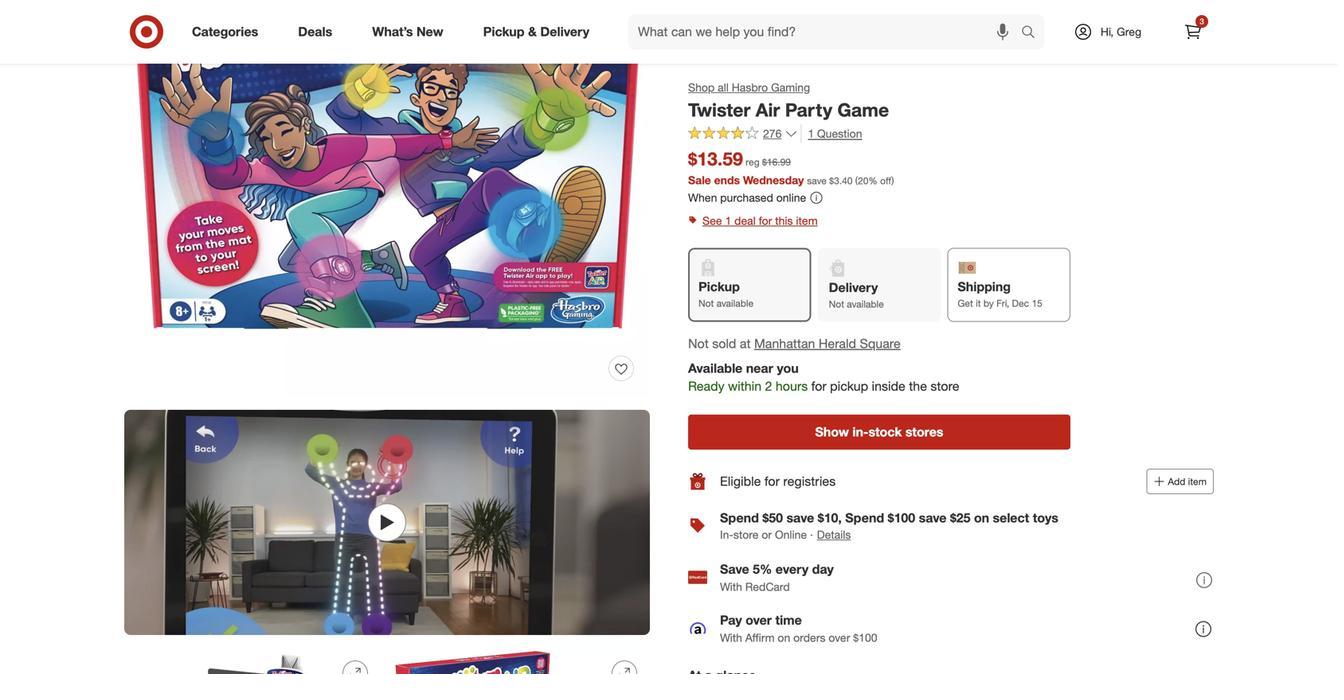 Task type: vqa. For each thing, say whether or not it's contained in the screenshot.


Task type: locate. For each thing, give the bounding box(es) containing it.
pickup up the 'sold'
[[699, 279, 740, 295]]

0 horizontal spatial on
[[778, 631, 791, 645]]

when purchased online
[[688, 191, 806, 205]]

%
[[869, 175, 878, 187]]

1 horizontal spatial item
[[1188, 476, 1207, 488]]

store left or
[[734, 528, 759, 542]]

pickup
[[830, 379, 869, 394]]

0 horizontal spatial 1
[[725, 214, 732, 228]]

available
[[717, 297, 754, 309], [847, 298, 884, 310]]

0 horizontal spatial item
[[796, 214, 818, 228]]

item right this
[[796, 214, 818, 228]]

shipping
[[958, 279, 1011, 295]]

online
[[777, 191, 806, 205]]

3.40
[[834, 175, 853, 187]]

(
[[856, 175, 858, 187]]

save 5% every day with redcard
[[720, 562, 834, 594]]

not for delivery
[[829, 298, 845, 310]]

1 vertical spatial item
[[1188, 476, 1207, 488]]

within
[[728, 379, 762, 394]]

1 vertical spatial $100
[[854, 631, 878, 645]]

eligible for registries
[[720, 474, 836, 490]]

pickup inside pickup not available
[[699, 279, 740, 295]]

over up affirm
[[746, 613, 772, 629]]

spend up in-
[[720, 511, 759, 526]]

purchased
[[720, 191, 774, 205]]

for right hours on the bottom right
[[812, 379, 827, 394]]

for
[[759, 214, 772, 228], [812, 379, 827, 394], [765, 474, 780, 490]]

stock
[[869, 425, 902, 440]]

show in-stock stores
[[815, 425, 944, 440]]

on right $25
[[974, 511, 990, 526]]

available inside delivery not available
[[847, 298, 884, 310]]

delivery not available
[[829, 280, 884, 310]]

on inside the pay over time with affirm on orders over $100
[[778, 631, 791, 645]]

1 vertical spatial pickup
[[699, 279, 740, 295]]

1 horizontal spatial pickup
[[699, 279, 740, 295]]

0 vertical spatial 1
[[808, 127, 814, 141]]

1 vertical spatial with
[[720, 631, 743, 645]]

1 with from the top
[[720, 580, 743, 594]]

1 horizontal spatial over
[[829, 631, 850, 645]]

shop
[[688, 80, 715, 94]]

$100 right orders
[[854, 631, 878, 645]]

save
[[720, 562, 749, 578]]

not left the 'sold'
[[688, 336, 709, 352]]

0 horizontal spatial over
[[746, 613, 772, 629]]

at
[[740, 336, 751, 352]]

day
[[812, 562, 834, 578]]

1 down "party"
[[808, 127, 814, 141]]

1 horizontal spatial spend
[[846, 511, 885, 526]]

$
[[830, 175, 834, 187]]

0 vertical spatial with
[[720, 580, 743, 594]]

add
[[1168, 476, 1186, 488]]

pickup for &
[[483, 24, 525, 39]]

item
[[796, 214, 818, 228], [1188, 476, 1207, 488]]

near
[[746, 361, 774, 376]]

categories
[[192, 24, 258, 39]]

save inside $13.59 reg $16.99 sale ends wednesday save $ 3.40 ( 20 % off )
[[807, 175, 827, 187]]

0 horizontal spatial spend
[[720, 511, 759, 526]]

hours
[[776, 379, 808, 394]]

available inside pickup not available
[[717, 297, 754, 309]]

with down save
[[720, 580, 743, 594]]

0 horizontal spatial available
[[717, 297, 754, 309]]

store inside "available near you ready within 2 hours for pickup inside the store"
[[931, 379, 960, 394]]

1 horizontal spatial on
[[974, 511, 990, 526]]

1 vertical spatial over
[[829, 631, 850, 645]]

available for delivery
[[847, 298, 884, 310]]

not up herald
[[829, 298, 845, 310]]

1 horizontal spatial store
[[931, 379, 960, 394]]

manhattan
[[754, 336, 815, 352]]

available up at
[[717, 297, 754, 309]]

$100 left $25
[[888, 511, 916, 526]]

1 horizontal spatial available
[[847, 298, 884, 310]]

1 vertical spatial store
[[734, 528, 759, 542]]

0 horizontal spatial pickup
[[483, 24, 525, 39]]

search
[[1014, 26, 1053, 41]]

square
[[860, 336, 901, 352]]

15
[[1032, 297, 1043, 309]]

0 vertical spatial item
[[796, 214, 818, 228]]

1 horizontal spatial $100
[[888, 511, 916, 526]]

time
[[776, 613, 802, 629]]

ready
[[688, 379, 725, 394]]

not for pickup
[[699, 297, 714, 309]]

by
[[984, 297, 994, 309]]

2 with from the top
[[720, 631, 743, 645]]

spend right $10,
[[846, 511, 885, 526]]

1 vertical spatial for
[[812, 379, 827, 394]]

0 vertical spatial store
[[931, 379, 960, 394]]

not inside pickup not available
[[699, 297, 714, 309]]

what's new link
[[359, 14, 463, 49]]

shipping get it by fri, dec 15
[[958, 279, 1043, 309]]

1 horizontal spatial 1
[[808, 127, 814, 141]]

not inside delivery not available
[[829, 298, 845, 310]]

2 vertical spatial for
[[765, 474, 780, 490]]

pickup left &
[[483, 24, 525, 39]]

store right the
[[931, 379, 960, 394]]

available up square
[[847, 298, 884, 310]]

0 vertical spatial on
[[974, 511, 990, 526]]

save up online
[[787, 511, 815, 526]]

$100
[[888, 511, 916, 526], [854, 631, 878, 645]]

save left $25
[[919, 511, 947, 526]]

1
[[808, 127, 814, 141], [725, 214, 732, 228]]

$13.59 reg $16.99 sale ends wednesday save $ 3.40 ( 20 % off )
[[688, 148, 894, 187]]

over
[[746, 613, 772, 629], [829, 631, 850, 645]]

hi,
[[1101, 25, 1114, 39]]

0 vertical spatial over
[[746, 613, 772, 629]]

delivery up herald
[[829, 280, 878, 295]]

delivery inside delivery not available
[[829, 280, 878, 295]]

what's
[[372, 24, 413, 39]]

pay
[[720, 613, 742, 629]]

0 vertical spatial $100
[[888, 511, 916, 526]]

affirm
[[746, 631, 775, 645]]

0 horizontal spatial delivery
[[541, 24, 590, 39]]

spend $50 save $10, spend $100 save $25 on select toys in-store or online ∙ details
[[720, 511, 1059, 542]]

delivery
[[541, 24, 590, 39], [829, 280, 878, 295]]

$13.59
[[688, 148, 743, 170]]

deals
[[298, 24, 332, 39]]

see 1 deal for this item
[[703, 214, 818, 228]]

pickup for not
[[699, 279, 740, 295]]

save for $13.59
[[807, 175, 827, 187]]

0 vertical spatial for
[[759, 214, 772, 228]]

deals link
[[285, 14, 352, 49]]

with down pay
[[720, 631, 743, 645]]

it
[[976, 297, 981, 309]]

available for pickup
[[717, 297, 754, 309]]

0 horizontal spatial $100
[[854, 631, 878, 645]]

twister
[[688, 99, 751, 121]]

$100 inside spend $50 save $10, spend $100 save $25 on select toys in-store or online ∙ details
[[888, 511, 916, 526]]

What can we help you find? suggestions appear below search field
[[629, 14, 1025, 49]]

save left $
[[807, 175, 827, 187]]

over right orders
[[829, 631, 850, 645]]

add item button
[[1147, 469, 1214, 495]]

not up the 'sold'
[[699, 297, 714, 309]]

item right add
[[1188, 476, 1207, 488]]

delivery right &
[[541, 24, 590, 39]]

0 horizontal spatial store
[[734, 528, 759, 542]]

store
[[931, 379, 960, 394], [734, 528, 759, 542]]

1 vertical spatial 1
[[725, 214, 732, 228]]

0 vertical spatial pickup
[[483, 24, 525, 39]]

gaming
[[771, 80, 810, 94]]

3
[[1200, 16, 1204, 26]]

not sold at manhattan herald square
[[688, 336, 901, 352]]

1 horizontal spatial delivery
[[829, 280, 878, 295]]

1 vertical spatial delivery
[[829, 280, 878, 295]]

for right eligible
[[765, 474, 780, 490]]

spend
[[720, 511, 759, 526], [846, 511, 885, 526]]

for left this
[[759, 214, 772, 228]]

not
[[699, 297, 714, 309], [829, 298, 845, 310], [688, 336, 709, 352]]

eligible
[[720, 474, 761, 490]]

1 vertical spatial on
[[778, 631, 791, 645]]

on down time
[[778, 631, 791, 645]]

save for spend
[[919, 511, 947, 526]]

1 right see
[[725, 214, 732, 228]]



Task type: describe. For each thing, give the bounding box(es) containing it.
5%
[[753, 562, 772, 578]]

every
[[776, 562, 809, 578]]

stores
[[906, 425, 944, 440]]

available
[[688, 361, 743, 376]]

&
[[528, 24, 537, 39]]

pickup & delivery
[[483, 24, 590, 39]]

orders
[[794, 631, 826, 645]]

sale
[[688, 173, 711, 187]]

1 question
[[808, 127, 862, 141]]

registries
[[784, 474, 836, 490]]

or
[[762, 528, 772, 542]]

new
[[417, 24, 444, 39]]

twister air party game, 3 of 17 image
[[124, 649, 381, 675]]

$50
[[763, 511, 783, 526]]

2
[[765, 379, 772, 394]]

add item
[[1168, 476, 1207, 488]]

available near you ready within 2 hours for pickup inside the store
[[688, 361, 960, 394]]

show in-stock stores button
[[688, 415, 1071, 450]]

deal
[[735, 214, 756, 228]]

inside
[[872, 379, 906, 394]]

when
[[688, 191, 717, 205]]

twister air party game, 4 of 17 image
[[394, 649, 650, 675]]

manhattan herald square button
[[754, 335, 901, 353]]

fri,
[[997, 297, 1010, 309]]

1 question link
[[801, 125, 862, 143]]

see 1 deal for this item link
[[688, 210, 1214, 232]]

shop all hasbro gaming twister air party game
[[688, 80, 889, 121]]

sold
[[712, 336, 737, 352]]

herald
[[819, 336, 857, 352]]

2 spend from the left
[[846, 511, 885, 526]]

what's new
[[372, 24, 444, 39]]

hasbro
[[732, 80, 768, 94]]

1 inside "see 1 deal for this item" link
[[725, 214, 732, 228]]

get
[[958, 297, 973, 309]]

$10,
[[818, 511, 842, 526]]

$16.99
[[762, 156, 791, 168]]

)
[[892, 175, 894, 187]]

item inside button
[[1188, 476, 1207, 488]]

on inside spend $50 save $10, spend $100 save $25 on select toys in-store or online ∙ details
[[974, 511, 990, 526]]

dec
[[1012, 297, 1029, 309]]

0 vertical spatial delivery
[[541, 24, 590, 39]]

show
[[815, 425, 849, 440]]

in-
[[853, 425, 869, 440]]

$25
[[950, 511, 971, 526]]

details
[[817, 528, 851, 542]]

20
[[858, 175, 869, 187]]

$100 inside the pay over time with affirm on orders over $100
[[854, 631, 878, 645]]

hi, greg
[[1101, 25, 1142, 39]]

off
[[880, 175, 892, 187]]

twister air party game, 2 of 17, play video image
[[124, 410, 650, 636]]

for inside "available near you ready within 2 hours for pickup inside the store"
[[812, 379, 827, 394]]

details button
[[816, 527, 852, 544]]

1 inside 1 question link
[[808, 127, 814, 141]]

pickup & delivery link
[[470, 14, 610, 49]]

spend $50 save $10, spend $100 save $25 on select toys link
[[720, 511, 1059, 526]]

party
[[785, 99, 833, 121]]

toys
[[1033, 511, 1059, 526]]

twister air party game, 1 of 17 image
[[124, 0, 650, 398]]

pay over time with affirm on orders over $100
[[720, 613, 878, 645]]

categories link
[[178, 14, 278, 49]]

online
[[775, 528, 807, 542]]

with inside the pay over time with affirm on orders over $100
[[720, 631, 743, 645]]

wednesday
[[743, 173, 804, 187]]

question
[[817, 127, 862, 141]]

all
[[718, 80, 729, 94]]

game
[[838, 99, 889, 121]]

∙
[[810, 528, 813, 542]]

with inside save 5% every day with redcard
[[720, 580, 743, 594]]

ends
[[714, 173, 740, 187]]

you
[[777, 361, 799, 376]]

276
[[763, 127, 782, 141]]

1 spend from the left
[[720, 511, 759, 526]]

select
[[993, 511, 1030, 526]]

store inside spend $50 save $10, spend $100 save $25 on select toys in-store or online ∙ details
[[734, 528, 759, 542]]

the
[[909, 379, 927, 394]]

in-
[[720, 528, 734, 542]]

redcard
[[746, 580, 790, 594]]

pickup not available
[[699, 279, 754, 309]]

search button
[[1014, 14, 1053, 53]]

see
[[703, 214, 722, 228]]

276 link
[[688, 125, 798, 144]]

reg
[[746, 156, 760, 168]]

air
[[756, 99, 780, 121]]

greg
[[1117, 25, 1142, 39]]



